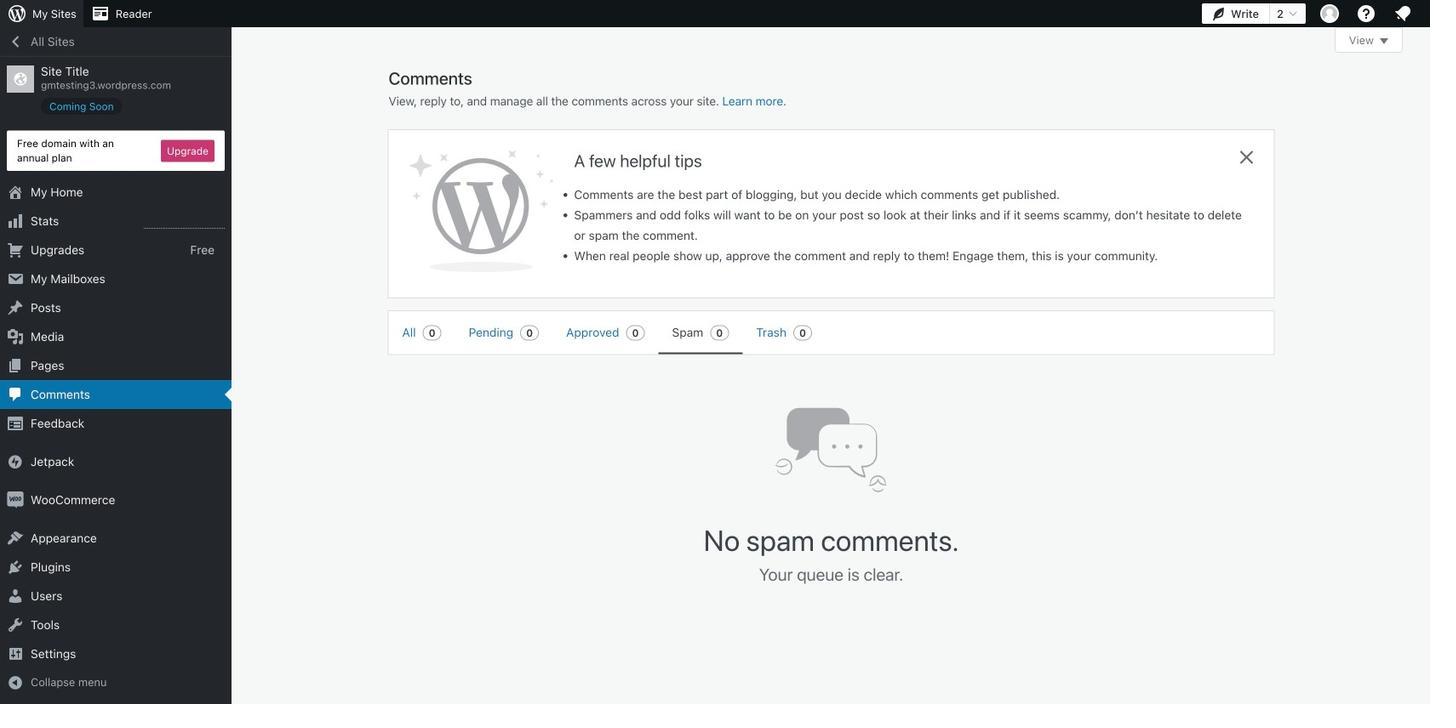 Task type: locate. For each thing, give the bounding box(es) containing it.
2 img image from the top
[[7, 492, 24, 509]]

dismiss tips image
[[1237, 147, 1257, 168]]

menu
[[389, 312, 1247, 355]]

main content
[[389, 27, 1403, 622]]

img image
[[7, 454, 24, 471], [7, 492, 24, 509]]

1 vertical spatial img image
[[7, 492, 24, 509]]

closed image
[[1380, 38, 1388, 44]]

highest hourly views 0 image
[[144, 218, 225, 229]]

0 vertical spatial img image
[[7, 454, 24, 471]]

manage your notifications image
[[1393, 3, 1413, 24]]



Task type: describe. For each thing, give the bounding box(es) containing it.
1 img image from the top
[[7, 454, 24, 471]]

wordpress logo image
[[409, 151, 554, 272]]

help image
[[1356, 3, 1377, 24]]

my profile image
[[1320, 4, 1339, 23]]



Task type: vqa. For each thing, say whether or not it's contained in the screenshot.
Highest hourly views 0 image
yes



